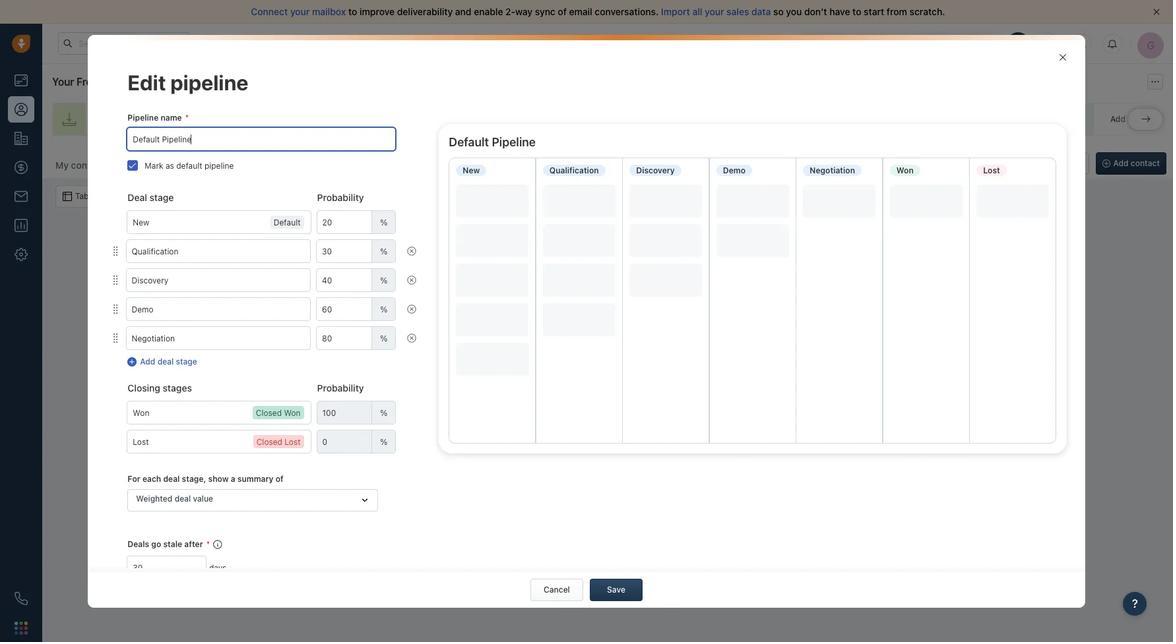 Task type: describe. For each thing, give the bounding box(es) containing it.
all
[[227, 160, 238, 171]]

2 the from the left
[[633, 430, 647, 441]]

invite your team
[[421, 114, 482, 124]]

new contacts 0
[[122, 159, 194, 170]]

closed for closed won
[[256, 409, 282, 418]]

each
[[142, 475, 161, 484]]

route
[[569, 114, 592, 124]]

set
[[925, 114, 938, 124]]

0 horizontal spatial won
[[284, 409, 301, 418]]

enable
[[474, 6, 503, 17]]

import contacts in one go.
[[789, 430, 901, 441]]

save
[[607, 585, 625, 595]]

12
[[307, 160, 316, 170]]

phone image
[[15, 592, 28, 606]]

Search your CRM... text field
[[58, 32, 190, 55]]

deal for add deal stage
[[157, 357, 174, 367]]

mark
[[145, 161, 163, 171]]

set up your sales pipeline
[[925, 114, 1023, 124]]

1 horizontal spatial contact
[[1131, 158, 1160, 168]]

your down the no
[[561, 430, 580, 441]]

so
[[773, 6, 784, 17]]

found.
[[625, 377, 659, 391]]

0 vertical spatial pipeline
[[170, 70, 248, 95]]

21
[[873, 39, 881, 47]]

weighted deal value
[[136, 494, 213, 504]]

after
[[184, 539, 203, 549]]

1 % from the top
[[380, 217, 388, 227]]

way
[[515, 6, 533, 17]]

more...
[[318, 160, 345, 170]]

table
[[947, 158, 966, 168]]

mailbox
[[312, 6, 346, 17]]

default pipeline
[[449, 135, 536, 149]]

one
[[869, 430, 885, 441]]

your right all
[[705, 6, 724, 17]]

probability for deal stage
[[317, 192, 364, 203]]

0 vertical spatial of
[[558, 6, 567, 17]]

no contacts found.
[[556, 377, 659, 391]]

value
[[193, 494, 213, 504]]

name
[[161, 113, 182, 123]]

find
[[392, 430, 408, 441]]

team inside route leads to your team link
[[645, 114, 665, 124]]

your left mailbox
[[290, 6, 310, 17]]

0 vertical spatial filters
[[354, 430, 379, 441]]

mark as default pipeline
[[145, 161, 234, 171]]

show
[[208, 475, 229, 484]]

sequence
[[801, 114, 838, 124]]

your trial ends in 21 days
[[812, 39, 899, 47]]

0 vertical spatial stage
[[149, 192, 174, 203]]

close image
[[1153, 9, 1160, 15]]

phone element
[[8, 586, 34, 612]]

12 more... button
[[289, 156, 352, 175]]

your right invite
[[444, 114, 461, 124]]

create sales sequence
[[752, 114, 838, 124]]

pipeline inside set up your sales pipeline link
[[993, 114, 1023, 124]]

edit filters button
[[344, 449, 396, 472]]

connect
[[251, 6, 288, 17]]

go
[[151, 539, 161, 549]]

explore
[[924, 38, 952, 48]]

3 % from the top
[[380, 276, 388, 285]]

closed lost
[[256, 438, 301, 447]]

filters inside 'button'
[[367, 455, 389, 465]]

send email image
[[1042, 38, 1052, 49]]

import all your sales data link
[[661, 6, 773, 17]]

from
[[887, 6, 907, 17]]

closing
[[128, 383, 160, 394]]

all contacts
[[227, 160, 279, 171]]

pipeline name *
[[128, 113, 189, 123]]

import contacts inside import contacts link
[[102, 114, 163, 124]]

cancel button
[[530, 579, 583, 601]]

1 the from the left
[[316, 430, 330, 441]]

your right up at the top
[[952, 114, 969, 124]]

data
[[751, 6, 771, 17]]

2 % button from the top
[[112, 269, 422, 292]]

your for your freshsales setup guide
[[52, 76, 74, 88]]

customize
[[904, 158, 945, 168]]

2 vertical spatial pipeline
[[205, 161, 234, 171]]

to left the crm.
[[622, 430, 631, 441]]

0 vertical spatial in
[[864, 39, 871, 47]]

4 % from the top
[[380, 305, 388, 314]]

1 vertical spatial *
[[206, 539, 210, 549]]

0 horizontal spatial lost
[[285, 438, 301, 447]]

4 % button from the top
[[112, 327, 422, 350]]

apply the right filters to find contacts.
[[289, 430, 451, 441]]

container_wx8msf4aqz5i3rn1 image inside weighted deal value popup button
[[360, 496, 370, 506]]

freshworks switcher image
[[15, 622, 28, 635]]

to left the find at the left bottom of the page
[[381, 430, 390, 441]]

team inside invite your team link
[[463, 114, 482, 124]]

negotiation
[[810, 166, 855, 175]]

customize table
[[904, 158, 966, 168]]

you
[[786, 6, 802, 17]]

explore plans
[[924, 38, 975, 48]]

email
[[569, 6, 592, 17]]

bulk actions button
[[144, 185, 220, 208]]

1 horizontal spatial add contact button
[[1096, 152, 1166, 175]]

1 vertical spatial contact
[[601, 455, 631, 465]]

bulk
[[165, 191, 182, 201]]

1 vertical spatial pipeline
[[492, 135, 536, 149]]

as
[[166, 161, 174, 171]]

for
[[128, 475, 140, 484]]

Enter value field
[[128, 557, 206, 579]]

container_wx8msf4aqz5i3rn1 image inside customize table button
[[892, 159, 901, 168]]

add deal link
[[1060, 103, 1168, 136]]

freshsales
[[76, 76, 128, 88]]

1 vertical spatial of
[[276, 475, 284, 484]]

conversations.
[[595, 6, 659, 17]]

closed won
[[256, 409, 301, 418]]

discovery
[[636, 166, 675, 175]]

deliverability
[[397, 6, 453, 17]]

1 vertical spatial in
[[859, 430, 867, 441]]

explore plans link
[[917, 35, 982, 51]]

1 vertical spatial add contact button
[[577, 449, 637, 472]]

1 horizontal spatial import contacts
[[815, 455, 876, 465]]

container_wx8msf4aqz5i3rn1 image inside 'bulk actions' button
[[153, 192, 162, 201]]

new for new
[[463, 166, 480, 175]]

stage,
[[182, 475, 206, 484]]

qualification
[[549, 166, 599, 175]]

add your contacts to the crm.
[[542, 430, 673, 441]]

1 horizontal spatial sales
[[779, 114, 799, 124]]

0 vertical spatial lost
[[983, 166, 1000, 175]]

all
[[692, 6, 702, 17]]

edit for edit filters
[[350, 455, 365, 465]]

crm.
[[650, 430, 673, 441]]



Task type: locate. For each thing, give the bounding box(es) containing it.
stage up stages
[[176, 357, 197, 367]]

0 vertical spatial add contact
[[1113, 158, 1160, 168]]

apply
[[289, 430, 313, 441]]

1 horizontal spatial default
[[449, 135, 489, 149]]

team up default pipeline
[[463, 114, 482, 124]]

cancel
[[544, 585, 570, 595]]

ends
[[846, 39, 862, 47]]

edit pipeline
[[128, 70, 248, 95]]

days right enter value field
[[209, 563, 227, 573]]

your left freshsales
[[52, 76, 74, 88]]

create
[[752, 114, 777, 124]]

* right after
[[206, 539, 210, 549]]

0 horizontal spatial sales
[[727, 6, 749, 17]]

0 horizontal spatial of
[[276, 475, 284, 484]]

1 vertical spatial days
[[209, 563, 227, 573]]

in left 21
[[864, 39, 871, 47]]

1 horizontal spatial won
[[897, 166, 914, 175]]

right
[[332, 430, 352, 441]]

2 probability from the top
[[317, 383, 364, 394]]

1 vertical spatial import contacts button
[[808, 449, 882, 472]]

a
[[231, 475, 235, 484]]

probability up right
[[317, 383, 364, 394]]

stage right deal
[[149, 192, 174, 203]]

0 vertical spatial won
[[897, 166, 914, 175]]

0 vertical spatial import contacts button
[[981, 152, 1067, 175]]

save button
[[590, 579, 643, 601]]

of right sync
[[558, 6, 567, 17]]

deal for add deal
[[1128, 114, 1144, 124]]

create sales sequence link
[[701, 103, 862, 136]]

guide
[[160, 76, 187, 88]]

sales right "create"
[[779, 114, 799, 124]]

0 horizontal spatial days
[[209, 563, 227, 573]]

0 horizontal spatial edit
[[128, 70, 166, 95]]

add contact button down add deal
[[1096, 152, 1166, 175]]

0 horizontal spatial the
[[316, 430, 330, 441]]

1 team from the left
[[463, 114, 482, 124]]

0 horizontal spatial team
[[463, 114, 482, 124]]

import contacts link
[[52, 103, 187, 136]]

have
[[830, 6, 850, 17]]

deal inside popup button
[[175, 494, 191, 504]]

pipeline right 0 in the left of the page
[[205, 161, 234, 171]]

%
[[380, 217, 388, 227], [380, 247, 388, 256], [380, 276, 388, 285], [380, 305, 388, 314], [380, 334, 388, 343], [380, 408, 388, 418], [380, 437, 388, 447]]

container_wx8msf4aqz5i3rn1 image
[[112, 305, 120, 314], [407, 305, 417, 314], [112, 334, 120, 343], [407, 334, 417, 343], [360, 496, 370, 506], [213, 540, 223, 550]]

1 vertical spatial lost
[[285, 438, 301, 447]]

1 vertical spatial filters
[[367, 455, 389, 465]]

summary
[[237, 475, 273, 484]]

6 % from the top
[[380, 408, 388, 418]]

trial
[[830, 39, 844, 47]]

1 vertical spatial default
[[274, 218, 301, 228]]

to
[[348, 6, 357, 17], [853, 6, 861, 17], [616, 114, 624, 124], [381, 430, 390, 441], [622, 430, 631, 441]]

weighted
[[136, 494, 172, 504]]

deal
[[128, 192, 147, 203]]

1 vertical spatial pipeline
[[993, 114, 1023, 124]]

filters down apply the right filters to find contacts.
[[367, 455, 389, 465]]

all contacts button
[[220, 152, 285, 179], [227, 160, 279, 171]]

what's new image
[[1077, 40, 1087, 49]]

team right leads
[[645, 114, 665, 124]]

contact down add your contacts to the crm.
[[601, 455, 631, 465]]

edit for edit pipeline
[[128, 70, 166, 95]]

closed
[[256, 409, 282, 418], [256, 438, 282, 447]]

to left start
[[853, 6, 861, 17]]

default for default pipeline
[[449, 135, 489, 149]]

closed for closed lost
[[256, 438, 282, 447]]

add deal stage
[[140, 357, 197, 367]]

sales right up at the top
[[971, 114, 991, 124]]

0 horizontal spatial default
[[274, 218, 301, 228]]

plans
[[955, 38, 975, 48]]

Enter a name field
[[128, 128, 395, 151]]

1 horizontal spatial edit
[[350, 455, 365, 465]]

0 vertical spatial edit
[[128, 70, 166, 95]]

add contact button down add your contacts to the crm.
[[577, 449, 637, 472]]

Enter stage name field
[[128, 211, 310, 234], [126, 240, 310, 263], [126, 269, 310, 292], [126, 298, 310, 321], [126, 327, 310, 350], [128, 402, 310, 424], [128, 431, 310, 453]]

1 probability from the top
[[317, 192, 364, 203]]

add deal
[[1110, 114, 1144, 124]]

lost down the closed won
[[285, 438, 301, 447]]

probability for closing stages
[[317, 383, 364, 394]]

add
[[1110, 114, 1126, 124], [1113, 158, 1129, 168], [140, 357, 155, 367], [542, 430, 559, 441], [584, 455, 599, 465]]

0 horizontal spatial import contacts
[[102, 114, 163, 124]]

1 horizontal spatial your
[[812, 39, 828, 47]]

add contact down add your contacts to the crm.
[[584, 455, 631, 465]]

contact
[[1131, 158, 1160, 168], [601, 455, 631, 465]]

probability
[[317, 192, 364, 203], [317, 383, 364, 394]]

your for your trial ends in 21 days
[[812, 39, 828, 47]]

actions
[[184, 191, 212, 201]]

1 horizontal spatial of
[[558, 6, 567, 17]]

0 horizontal spatial contact
[[601, 455, 631, 465]]

0 vertical spatial *
[[185, 113, 189, 123]]

for each deal stage, show a summary of
[[128, 475, 284, 484]]

1 horizontal spatial pipeline
[[492, 135, 536, 149]]

pipeline up name
[[170, 70, 248, 95]]

0 horizontal spatial your
[[52, 76, 74, 88]]

scratch.
[[910, 6, 945, 17]]

your right leads
[[626, 114, 643, 124]]

filters right right
[[354, 430, 379, 441]]

0 horizontal spatial pipeline
[[128, 113, 159, 123]]

pipeline right up at the top
[[993, 114, 1023, 124]]

1 horizontal spatial the
[[633, 430, 647, 441]]

0 vertical spatial contact
[[1131, 158, 1160, 168]]

2 horizontal spatial import contacts
[[999, 158, 1060, 168]]

in left one
[[859, 430, 867, 441]]

my contacts
[[55, 160, 109, 171]]

lost
[[983, 166, 1000, 175], [285, 438, 301, 447]]

0 vertical spatial default
[[449, 135, 489, 149]]

invite
[[421, 114, 442, 124]]

1 vertical spatial stage
[[176, 357, 197, 367]]

won left table
[[897, 166, 914, 175]]

import contacts
[[102, 114, 163, 124], [999, 158, 1060, 168], [815, 455, 876, 465]]

don't
[[804, 6, 827, 17]]

and
[[455, 6, 471, 17]]

1 vertical spatial won
[[284, 409, 301, 418]]

default for default
[[274, 218, 301, 228]]

1 vertical spatial import contacts
[[999, 158, 1060, 168]]

won
[[897, 166, 914, 175], [284, 409, 301, 418]]

your
[[812, 39, 828, 47], [52, 76, 74, 88]]

your left 'trial'
[[812, 39, 828, 47]]

1 horizontal spatial lost
[[983, 166, 1000, 175]]

weighted deal value button
[[128, 490, 378, 512]]

0 vertical spatial import contacts
[[102, 114, 163, 124]]

container_wx8msf4aqz5i3rn1 image
[[1058, 52, 1067, 62], [892, 159, 901, 168], [153, 192, 162, 201], [112, 247, 120, 256], [407, 247, 417, 256], [112, 276, 120, 285], [407, 276, 417, 285], [128, 358, 137, 367]]

1 horizontal spatial days
[[883, 39, 899, 47]]

stages
[[163, 383, 192, 394]]

the left right
[[316, 430, 330, 441]]

to inside route leads to your team link
[[616, 114, 624, 124]]

add contact down add deal
[[1113, 158, 1160, 168]]

2 % from the top
[[380, 247, 388, 256]]

connect your mailbox to improve deliverability and enable 2-way sync of email conversations. import all your sales data so you don't have to start from scratch.
[[251, 6, 945, 17]]

route leads to your team link
[[519, 103, 688, 136]]

edit filters
[[350, 455, 389, 465]]

new down default pipeline
[[463, 166, 480, 175]]

2 vertical spatial import contacts
[[815, 455, 876, 465]]

0 vertical spatial pipeline
[[128, 113, 159, 123]]

2 horizontal spatial sales
[[971, 114, 991, 124]]

lost right table
[[983, 166, 1000, 175]]

deal
[[1128, 114, 1144, 124], [157, 357, 174, 367], [163, 475, 180, 484], [175, 494, 191, 504]]

no
[[556, 377, 571, 391]]

1 % button from the top
[[112, 240, 422, 263]]

0 vertical spatial probability
[[317, 192, 364, 203]]

the left the crm.
[[633, 430, 647, 441]]

7 % from the top
[[380, 437, 388, 447]]

days right 21
[[883, 39, 899, 47]]

deal for weighted deal value
[[175, 494, 191, 504]]

2 team from the left
[[645, 114, 665, 124]]

1 vertical spatial your
[[52, 76, 74, 88]]

improve
[[360, 6, 395, 17]]

stale
[[163, 539, 182, 549]]

connect your mailbox link
[[251, 6, 348, 17]]

contacts
[[130, 114, 163, 124], [1027, 158, 1060, 168], [144, 159, 182, 170], [71, 160, 109, 171], [241, 160, 279, 171], [574, 377, 622, 391], [583, 430, 620, 441], [820, 430, 857, 441], [842, 455, 876, 465]]

set up your sales pipeline link
[[875, 103, 1047, 136]]

0 horizontal spatial import contacts button
[[808, 449, 882, 472]]

filters
[[354, 430, 379, 441], [367, 455, 389, 465]]

edit inside 'button'
[[350, 455, 365, 465]]

deals
[[128, 539, 149, 549]]

0 vertical spatial closed
[[256, 409, 282, 418]]

% button
[[112, 240, 422, 263], [112, 269, 422, 292], [112, 298, 422, 321], [112, 327, 422, 350]]

1 vertical spatial closed
[[256, 438, 282, 447]]

0 vertical spatial your
[[812, 39, 828, 47]]

closed down the closed won
[[256, 438, 282, 447]]

sales left "data"
[[727, 6, 749, 17]]

0 horizontal spatial add contact button
[[577, 449, 637, 472]]

3 % button from the top
[[112, 298, 422, 321]]

import
[[661, 6, 690, 17], [102, 114, 128, 124], [999, 158, 1024, 168], [789, 430, 817, 441], [815, 455, 840, 465]]

0 vertical spatial add contact button
[[1096, 152, 1166, 175]]

closing stages
[[128, 383, 192, 394]]

won up apply
[[284, 409, 301, 418]]

route leads to your team
[[569, 114, 665, 124]]

1 horizontal spatial new
[[463, 166, 480, 175]]

* right name
[[185, 113, 189, 123]]

1 vertical spatial add contact
[[584, 455, 631, 465]]

5 % from the top
[[380, 334, 388, 343]]

of right summary
[[276, 475, 284, 484]]

1 horizontal spatial *
[[206, 539, 210, 549]]

0 horizontal spatial new
[[122, 159, 142, 170]]

edit down apply the right filters to find contacts.
[[350, 455, 365, 465]]

bulk actions
[[165, 191, 212, 201]]

0 horizontal spatial add contact
[[584, 455, 631, 465]]

pipeline
[[128, 113, 159, 123], [492, 135, 536, 149]]

new for new contacts 0
[[122, 159, 142, 170]]

sync
[[535, 6, 555, 17]]

new contacts link
[[122, 158, 182, 172]]

demo
[[723, 166, 746, 175]]

0 horizontal spatial stage
[[149, 192, 174, 203]]

0 vertical spatial days
[[883, 39, 899, 47]]

to right leads
[[616, 114, 624, 124]]

up
[[940, 114, 950, 124]]

start
[[864, 6, 884, 17]]

1 vertical spatial edit
[[350, 455, 365, 465]]

probability down more...
[[317, 192, 364, 203]]

new left mark
[[122, 159, 142, 170]]

in
[[864, 39, 871, 47], [859, 430, 867, 441]]

0 horizontal spatial *
[[185, 113, 189, 123]]

contact down add deal
[[1131, 158, 1160, 168]]

1 horizontal spatial team
[[645, 114, 665, 124]]

1 horizontal spatial import contacts button
[[981, 152, 1067, 175]]

to right mailbox
[[348, 6, 357, 17]]

go.
[[888, 430, 901, 441]]

1 horizontal spatial stage
[[176, 357, 197, 367]]

None field
[[317, 211, 395, 234], [317, 240, 395, 263], [317, 269, 395, 292], [317, 298, 395, 321], [317, 327, 395, 350], [317, 402, 395, 424], [317, 431, 395, 453], [317, 211, 395, 234], [317, 240, 395, 263], [317, 269, 395, 292], [317, 298, 395, 321], [317, 327, 395, 350], [317, 402, 395, 424], [317, 431, 395, 453]]

1 vertical spatial probability
[[317, 383, 364, 394]]

2-
[[505, 6, 515, 17]]

edit up pipeline name *
[[128, 70, 166, 95]]

default
[[449, 135, 489, 149], [274, 218, 301, 228]]

setup
[[131, 76, 158, 88]]

closed up 'closed lost'
[[256, 409, 282, 418]]

1 horizontal spatial add contact
[[1113, 158, 1160, 168]]



Task type: vqa. For each thing, say whether or not it's contained in the screenshot.
limit
no



